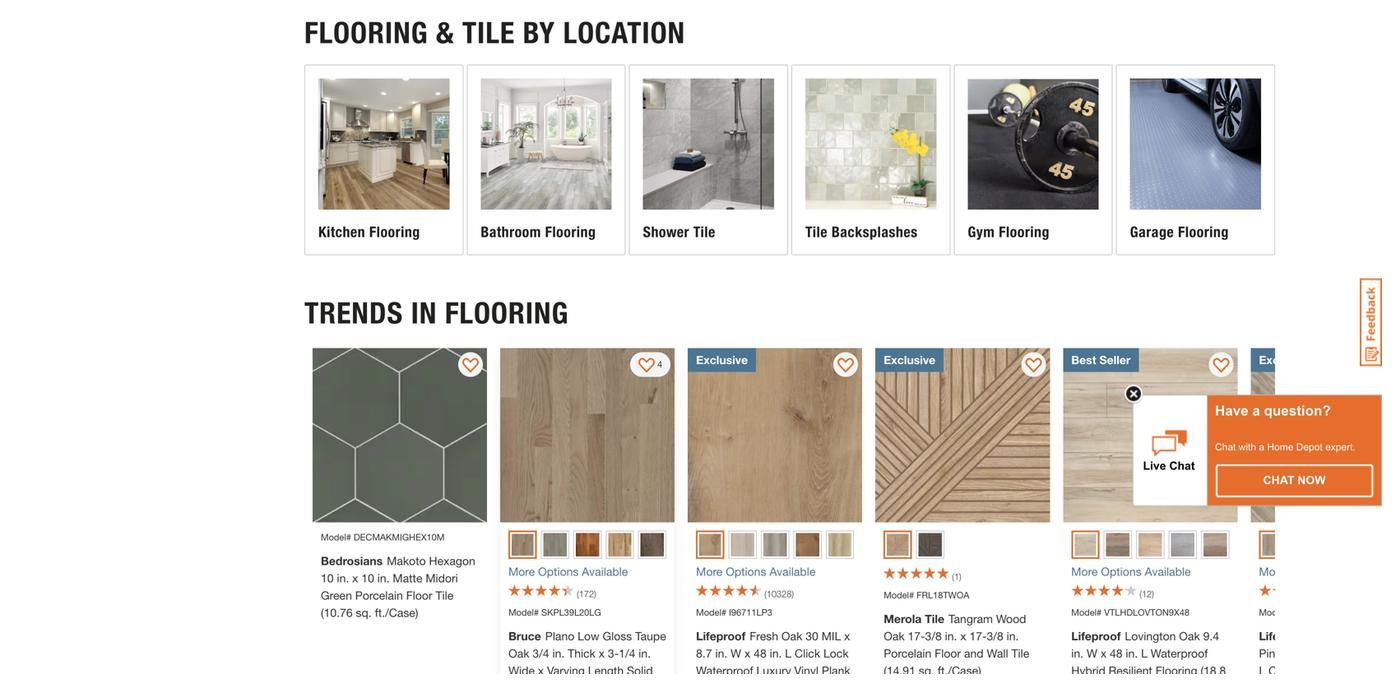 Task type: vqa. For each thing, say whether or not it's contained in the screenshot.
The Model# for Model# VTLHDLOVTON9X48
yes



Task type: describe. For each thing, give the bounding box(es) containing it.
luxury
[[757, 665, 792, 675]]

30
[[806, 630, 819, 644]]

sq.
[[356, 607, 372, 620]]

model# for model# i96711lp3
[[696, 608, 727, 618]]

(10.76
[[321, 607, 353, 620]]

taupe
[[635, 630, 666, 644]]

makoto hexagon 10 in. x 10 in. matte midori green porcelain floor tile (10.76 sq. ft./case)
[[321, 555, 476, 620]]

( 172 )
[[577, 589, 596, 600]]

bathroom flooring link
[[468, 66, 625, 255]]

garage flooring
[[1130, 223, 1229, 241]]

chevron boardwalk pine 12 mil x 12 in. w x 28 in. l click lock waterproof luxury vinyl plank flooring (18.9 sqft/case) image
[[1251, 349, 1383, 523]]

model# for model# skpl39l20lg
[[509, 608, 539, 618]]

now
[[1298, 474, 1326, 487]]

fox run oak image
[[1204, 534, 1227, 557]]

chat now link
[[1217, 466, 1373, 497]]

shower tile link
[[630, 66, 788, 255]]

more options available for ( 12 )
[[1072, 565, 1191, 579]]

image for bathroom flooring image
[[481, 79, 612, 210]]

4 button
[[630, 353, 671, 377]]

12
[[1142, 589, 1152, 600]]

shale image
[[544, 534, 567, 557]]

merola tile
[[884, 613, 945, 626]]

flooring for garage flooring
[[1178, 223, 1229, 241]]

lifeproof link for vtlhdlovton9x48
[[1072, 630, 1226, 675]]

available for ( 10328 )
[[770, 565, 816, 579]]

bathroom flooring
[[481, 223, 596, 241]]

bathroom
[[481, 223, 541, 241]]

gloss
[[603, 630, 632, 644]]

more options available link for 10328
[[696, 564, 854, 581]]

trail oak image
[[796, 534, 820, 557]]

x left 3-
[[599, 647, 605, 661]]

lovington image
[[1075, 535, 1097, 556]]

waterproof
[[696, 665, 754, 675]]

tile down model# frl18twoa
[[925, 613, 945, 626]]

model# decmakmighex10m
[[321, 532, 445, 543]]

plano low gloss taupe oak 3/4 in. thick x 3-1/4 in. wide x varying length sol
[[509, 630, 666, 675]]

available for ( 172 )
[[582, 565, 628, 579]]

vinyl
[[795, 665, 819, 675]]

image for tile backsplashes image
[[806, 79, 937, 210]]

image for kitchen flooring image
[[318, 79, 450, 210]]

model# skpl39l20lg
[[509, 608, 601, 618]]

model# for model# frl18twoa
[[884, 590, 914, 601]]

inman lake oak image
[[764, 534, 787, 557]]

country natural image
[[608, 534, 632, 557]]

with
[[1239, 442, 1257, 453]]

merola tile link
[[884, 613, 1030, 675]]

model# i96711lp3
[[696, 608, 773, 618]]

4
[[658, 359, 663, 370]]

3-
[[608, 647, 619, 661]]

&
[[436, 15, 455, 51]]

more for model# skpl39l20lg
[[509, 565, 535, 579]]

4 more options available link from the left
[[1259, 564, 1383, 581]]

flooring down bathroom
[[445, 295, 569, 331]]

more for model# i1655105lc
[[1259, 565, 1286, 579]]

options for ( 12 )
[[1101, 565, 1142, 579]]

thick
[[568, 647, 596, 661]]

porcelain
[[355, 589, 403, 603]]

model# for model# i1655105lc
[[1259, 608, 1290, 618]]

lifeproof for model# vtlhdlovton9x48
[[1072, 630, 1121, 644]]

) for ( 1 )
[[960, 572, 962, 583]]

marsh image
[[576, 534, 599, 557]]

( for 1
[[952, 572, 955, 583]]

expert.
[[1326, 442, 1356, 453]]

chat now
[[1264, 474, 1326, 487]]

( for 12
[[1140, 589, 1142, 600]]

tile left "backsplashes"
[[806, 223, 828, 241]]

decmakmighex10m
[[354, 532, 445, 543]]

chat
[[1264, 474, 1295, 487]]

green
[[321, 589, 352, 603]]

x inside makoto hexagon 10 in. x 10 in. matte midori green porcelain floor tile (10.76 sq. ft./case)
[[352, 572, 358, 586]]

options for ( 172 )
[[538, 565, 579, 579]]

image for gym flooring image
[[968, 79, 1099, 210]]

best
[[1072, 353, 1097, 367]]

wood walnut image
[[919, 534, 942, 557]]

hyde creek oak image
[[1107, 534, 1130, 557]]

spring park oak image
[[731, 534, 755, 557]]

trends
[[304, 295, 403, 331]]

more options available for ( 10328 )
[[696, 565, 816, 579]]

model# for model# vtlhdlovton9x48
[[1072, 608, 1102, 618]]

oak inside plano low gloss taupe oak 3/4 in. thick x 3-1/4 in. wide x varying length sol
[[509, 647, 530, 661]]

3/4
[[533, 647, 549, 661]]

bedrosians
[[321, 555, 383, 568]]

lifeproof for model# i1655105lc
[[1259, 630, 1309, 644]]

fresh oak 30 mil x 8.7 in. w x 48 in. l click lock waterproof luxury vinyl pla
[[696, 630, 851, 675]]

48
[[754, 647, 767, 661]]

172
[[579, 589, 594, 600]]

kitchen flooring
[[318, 223, 420, 241]]

4 display image from the left
[[1213, 358, 1230, 375]]

x right w
[[745, 647, 751, 661]]

( 12 )
[[1140, 589, 1154, 600]]

home
[[1268, 442, 1294, 453]]

4 options from the left
[[1289, 565, 1330, 579]]

x down 3/4
[[538, 665, 544, 675]]

plano
[[545, 630, 575, 644]]

best seller
[[1072, 353, 1131, 367]]

model# i1655105lc
[[1259, 608, 1341, 618]]

euclid hill oak image
[[1139, 534, 1162, 557]]

depot
[[1297, 442, 1323, 453]]

mil
[[822, 630, 841, 644]]

x right "mil" in the bottom of the page
[[845, 630, 850, 644]]

gym flooring
[[968, 223, 1050, 241]]

taupe image
[[512, 535, 534, 556]]

tile right shower
[[694, 223, 716, 241]]

shower tile
[[643, 223, 716, 241]]

more options available for ( 172 )
[[509, 565, 628, 579]]

3 exclusive from the left
[[1259, 353, 1311, 367]]

image for shower tile image
[[643, 79, 774, 210]]

bruce
[[509, 630, 541, 644]]

in
[[411, 295, 437, 331]]

( for 10328
[[765, 589, 767, 600]]

shower
[[643, 223, 690, 241]]

matte
[[393, 572, 423, 586]]

plano low gloss taupe oak 3/4 in. thick x 3-1/4 in. wide x varying length solid hardwood flooring (22 sqft/case) image
[[500, 349, 675, 523]]

fresh oak 30 mil x 8.7 in. w x 48 in. l click lock waterproof luxury vinyl plank flooring (20.1 sq. ft./case) image
[[688, 349, 863, 523]]



Task type: locate. For each thing, give the bounding box(es) containing it.
0 horizontal spatial lifeproof
[[696, 630, 746, 644]]

more down fresh oak icon
[[696, 565, 723, 579]]

makoto
[[387, 555, 426, 568]]

length
[[588, 665, 624, 675]]

model# left i1655105lc
[[1259, 608, 1290, 618]]

boardwalk pine image
[[1263, 535, 1284, 556]]

1/4
[[619, 647, 636, 661]]

in. up 'varying'
[[553, 647, 565, 661]]

low
[[578, 630, 600, 644]]

) for ( 12 )
[[1152, 589, 1154, 600]]

model# left i96711lp3
[[696, 608, 727, 618]]

model# frl18twoa
[[884, 590, 970, 601]]

flooring for gym flooring
[[999, 223, 1050, 241]]

) for ( 172 )
[[594, 589, 596, 600]]

10 up porcelain on the left of page
[[362, 572, 374, 586]]

more down lovington icon on the bottom of the page
[[1072, 565, 1098, 579]]

1 more options available from the left
[[509, 565, 628, 579]]

lifeproof link down i1655105lc
[[1259, 630, 1383, 675]]

1 options from the left
[[538, 565, 579, 579]]

garage
[[1130, 223, 1175, 241]]

available up ( 10328 )
[[770, 565, 816, 579]]

fresh
[[750, 630, 779, 644]]

in. left w
[[716, 647, 728, 661]]

10 up the green
[[321, 572, 334, 586]]

tile backsplashes link
[[793, 66, 950, 255]]

model# up merola
[[884, 590, 914, 601]]

model# up the bruce
[[509, 608, 539, 618]]

lifeproof down model# i1655105lc
[[1259, 630, 1309, 644]]

2 display image from the left
[[639, 358, 655, 375]]

3 options from the left
[[1101, 565, 1142, 579]]

2 horizontal spatial exclusive
[[1259, 353, 1311, 367]]

lifeproof link down vtlhdlovton9x48
[[1072, 630, 1226, 675]]

2 more from the left
[[696, 565, 723, 579]]

have a question?
[[1216, 403, 1331, 419]]

floor
[[406, 589, 433, 603]]

( 1 )
[[952, 572, 962, 583]]

vtlhdlovton9x48
[[1105, 608, 1190, 618]]

1 horizontal spatial 10
[[362, 572, 374, 586]]

1 more options available link from the left
[[509, 564, 667, 581]]

oak up l
[[782, 630, 803, 644]]

x down bedrosians
[[352, 572, 358, 586]]

lovington oak 9.4 in. w x 48 in. l waterproof hybrid resilient flooring (18.8 sqft/case) image
[[1064, 349, 1238, 523]]

more options available link for 12
[[1072, 564, 1230, 581]]

1 10 from the left
[[321, 572, 334, 586]]

x
[[352, 572, 358, 586], [845, 630, 850, 644], [599, 647, 605, 661], [745, 647, 751, 661], [538, 665, 544, 675]]

more options available
[[509, 565, 628, 579], [696, 565, 816, 579], [1072, 565, 1191, 579], [1259, 565, 1379, 579]]

0 horizontal spatial exclusive
[[696, 353, 748, 367]]

wood oak image
[[887, 535, 909, 556]]

gym flooring link
[[955, 66, 1112, 255]]

tile down midori
[[436, 589, 454, 603]]

1 lifeproof link from the left
[[1072, 630, 1226, 675]]

options up i1655105lc
[[1289, 565, 1330, 579]]

gray image
[[641, 534, 664, 557]]

frl18twoa
[[917, 590, 970, 601]]

1 horizontal spatial lifeproof
[[1072, 630, 1121, 644]]

click
[[795, 647, 821, 661]]

w
[[731, 647, 742, 661]]

3 more options available link from the left
[[1072, 564, 1230, 581]]

kitchen flooring link
[[305, 66, 463, 255]]

a right have
[[1253, 403, 1261, 419]]

(
[[952, 572, 955, 583], [577, 589, 579, 600], [765, 589, 767, 600], [1140, 589, 1142, 600]]

oak
[[782, 630, 803, 644], [509, 647, 530, 661]]

1 more from the left
[[509, 565, 535, 579]]

options for ( 10328 )
[[726, 565, 767, 579]]

oak inside fresh oak 30 mil x 8.7 in. w x 48 in. l click lock waterproof luxury vinyl pla
[[782, 630, 803, 644]]

model# for model# decmakmighex10m
[[321, 532, 351, 543]]

flooring & tile by location
[[304, 15, 686, 51]]

flooring right kitchen at left
[[369, 223, 420, 241]]

1 vertical spatial a
[[1259, 442, 1265, 453]]

1 lifeproof from the left
[[696, 630, 746, 644]]

1 horizontal spatial oak
[[782, 630, 803, 644]]

lock
[[824, 647, 849, 661]]

chat with a home depot expert.
[[1216, 442, 1356, 453]]

lifeproof link for i1655105lc
[[1259, 630, 1383, 675]]

2 more options available from the left
[[696, 565, 816, 579]]

0 horizontal spatial oak
[[509, 647, 530, 661]]

seller
[[1100, 353, 1131, 367]]

available for ( 12 )
[[1145, 565, 1191, 579]]

more options available up the ( 12 )
[[1072, 565, 1191, 579]]

tile inside makoto hexagon 10 in. x 10 in. matte midori green porcelain floor tile (10.76 sq. ft./case)
[[436, 589, 454, 603]]

available up ( 172 )
[[582, 565, 628, 579]]

4 more options available from the left
[[1259, 565, 1379, 579]]

more options available link up i1655105lc
[[1259, 564, 1383, 581]]

merola
[[884, 613, 922, 626]]

tangram wood oak 17-3/8 in. x 17-3/8 in. porcelain floor and wall tile (14.91 sq. ft./case) image
[[876, 349, 1050, 523]]

available down "boone lane oak" image
[[1145, 565, 1191, 579]]

midori
[[426, 572, 458, 586]]

3 more options available from the left
[[1072, 565, 1191, 579]]

1 horizontal spatial lifeproof link
[[1259, 630, 1383, 675]]

fresh oak image
[[700, 535, 721, 556]]

flooring right bathroom
[[545, 223, 596, 241]]

ft./case)
[[375, 607, 418, 620]]

more options available link
[[509, 564, 667, 581], [696, 564, 854, 581], [1072, 564, 1230, 581], [1259, 564, 1383, 581]]

1 available from the left
[[582, 565, 628, 579]]

more options available down spring park oak icon
[[696, 565, 816, 579]]

( up i96711lp3
[[765, 589, 767, 600]]

display image
[[463, 358, 479, 375], [639, 358, 655, 375], [838, 358, 854, 375], [1213, 358, 1230, 375]]

more options available link up 12
[[1072, 564, 1230, 581]]

0 horizontal spatial 10
[[321, 572, 334, 586]]

lifeproof up w
[[696, 630, 746, 644]]

3 display image from the left
[[838, 358, 854, 375]]

lifeproof down model# vtlhdlovton9x48
[[1072, 630, 1121, 644]]

2 options from the left
[[726, 565, 767, 579]]

more options available up 172
[[509, 565, 628, 579]]

more options available link for 172
[[509, 564, 667, 581]]

3 lifeproof from the left
[[1259, 630, 1309, 644]]

model# vtlhdlovton9x48
[[1072, 608, 1190, 618]]

lifeproof
[[696, 630, 746, 644], [1072, 630, 1121, 644], [1259, 630, 1309, 644]]

a right with
[[1259, 442, 1265, 453]]

0 vertical spatial oak
[[782, 630, 803, 644]]

8.7
[[696, 647, 712, 661]]

i1655105lc
[[1292, 608, 1341, 618]]

chat
[[1216, 442, 1236, 453]]

2 exclusive from the left
[[884, 353, 936, 367]]

exclusive
[[696, 353, 748, 367], [884, 353, 936, 367], [1259, 353, 1311, 367]]

wide
[[509, 665, 535, 675]]

flooring right gym
[[999, 223, 1050, 241]]

display image inside 4 dropdown button
[[639, 358, 655, 375]]

i96711lp3
[[729, 608, 773, 618]]

more options available up i1655105lc
[[1259, 565, 1379, 579]]

model# up bedrosians
[[321, 532, 351, 543]]

0 horizontal spatial lifeproof link
[[1072, 630, 1226, 675]]

2 10 from the left
[[362, 572, 374, 586]]

more options available link up the 10328
[[696, 564, 854, 581]]

( up frl18twoa
[[952, 572, 955, 583]]

exclusive for ( 10328 )
[[696, 353, 748, 367]]

2 available from the left
[[770, 565, 816, 579]]

lifeproof link
[[1072, 630, 1226, 675], [1259, 630, 1383, 675]]

question?
[[1265, 403, 1331, 419]]

2 horizontal spatial lifeproof
[[1259, 630, 1309, 644]]

exclusive for ( 1 )
[[884, 353, 936, 367]]

1 display image from the left
[[463, 358, 479, 375]]

oak up wide
[[509, 647, 530, 661]]

3 more from the left
[[1072, 565, 1098, 579]]

in. up the green
[[337, 572, 349, 586]]

1 horizontal spatial exclusive
[[884, 353, 936, 367]]

( up vtlhdlovton9x48
[[1140, 589, 1142, 600]]

flooring right garage
[[1178, 223, 1229, 241]]

more down the taupe image
[[509, 565, 535, 579]]

more options available link up 172
[[509, 564, 667, 581]]

garage flooring link
[[1117, 66, 1275, 255]]

trends in flooring
[[304, 295, 569, 331]]

0 vertical spatial a
[[1253, 403, 1261, 419]]

more for model# vtlhdlovton9x48
[[1072, 565, 1098, 579]]

feedback link image
[[1360, 278, 1383, 367]]

by
[[523, 15, 556, 51]]

in. left l
[[770, 647, 782, 661]]

flooring left &
[[304, 15, 428, 51]]

kitchen
[[318, 223, 366, 241]]

have
[[1216, 403, 1249, 419]]

more
[[509, 565, 535, 579], [696, 565, 723, 579], [1072, 565, 1098, 579], [1259, 565, 1286, 579]]

in. right '1/4'
[[639, 647, 651, 661]]

options down spring park oak icon
[[726, 565, 767, 579]]

image for garage flooring image
[[1130, 79, 1262, 210]]

gym
[[968, 223, 995, 241]]

more for model# i96711lp3
[[696, 565, 723, 579]]

in.
[[337, 572, 349, 586], [378, 572, 390, 586], [553, 647, 565, 661], [639, 647, 651, 661], [716, 647, 728, 661], [770, 647, 782, 661]]

( for 172
[[577, 589, 579, 600]]

model# left vtlhdlovton9x48
[[1072, 608, 1102, 618]]

available up i1655105lc
[[1333, 565, 1379, 579]]

tile right &
[[462, 15, 515, 51]]

options down the shale image
[[538, 565, 579, 579]]

flooring for kitchen flooring
[[369, 223, 420, 241]]

flooring
[[304, 15, 428, 51], [369, 223, 420, 241], [999, 223, 1050, 241], [545, 223, 596, 241], [1178, 223, 1229, 241], [445, 295, 569, 331]]

varying
[[547, 665, 585, 675]]

4 more from the left
[[1259, 565, 1286, 579]]

hexagon
[[429, 555, 476, 568]]

dusk cherry image
[[829, 534, 852, 557]]

10
[[321, 572, 334, 586], [362, 572, 374, 586]]

( up skpl39l20lg
[[577, 589, 579, 600]]

( 10328 )
[[765, 589, 794, 600]]

2 more options available link from the left
[[696, 564, 854, 581]]

4 available from the left
[[1333, 565, 1379, 579]]

flooring for bathroom flooring
[[545, 223, 596, 241]]

10328
[[767, 589, 792, 600]]

in. up porcelain on the left of page
[[378, 572, 390, 586]]

boone lane oak image
[[1172, 534, 1195, 557]]

2 lifeproof link from the left
[[1259, 630, 1383, 675]]

l
[[785, 647, 792, 661]]

tile
[[462, 15, 515, 51], [694, 223, 716, 241], [806, 223, 828, 241], [436, 589, 454, 603], [925, 613, 945, 626]]

3 available from the left
[[1145, 565, 1191, 579]]

) for ( 10328 )
[[792, 589, 794, 600]]

model#
[[321, 532, 351, 543], [884, 590, 914, 601], [509, 608, 539, 618], [696, 608, 727, 618], [1072, 608, 1102, 618], [1259, 608, 1290, 618]]

location
[[563, 15, 686, 51]]

display image
[[1026, 358, 1042, 375]]

tile backsplashes
[[806, 223, 918, 241]]

1
[[955, 572, 960, 583]]

more down boardwalk pine image
[[1259, 565, 1286, 579]]

a
[[1253, 403, 1261, 419], [1259, 442, 1265, 453]]

1 exclusive from the left
[[696, 353, 748, 367]]

options down hyde creek oak icon
[[1101, 565, 1142, 579]]

1 vertical spatial oak
[[509, 647, 530, 661]]

2 lifeproof from the left
[[1072, 630, 1121, 644]]

backsplashes
[[832, 223, 918, 241]]

makoto hexagon 10 in. x 10 in. matte midori green porcelain floor tile (10.76 sq. ft./case) image
[[313, 349, 487, 523]]



